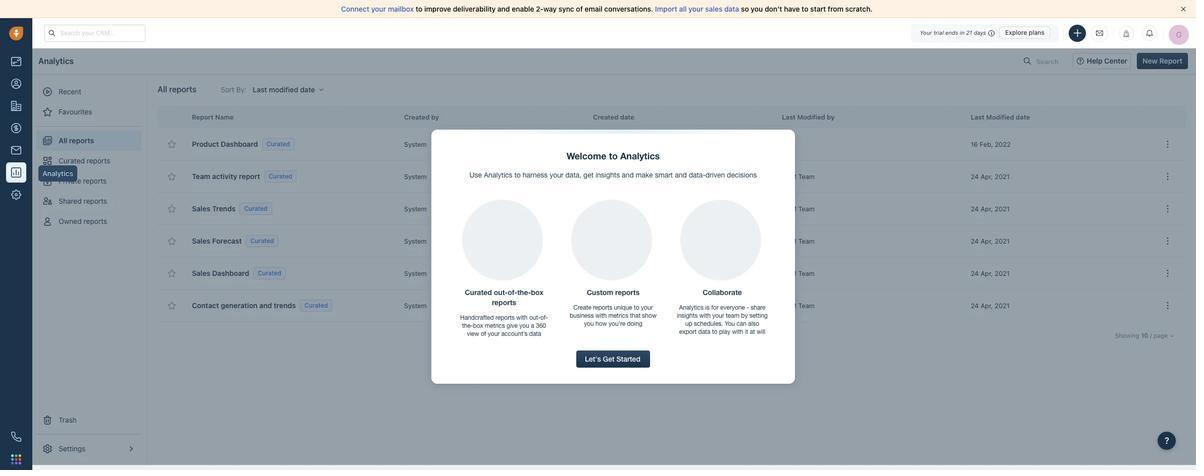 Task type: locate. For each thing, give the bounding box(es) containing it.
trial
[[934, 29, 944, 36]]

you
[[751, 5, 763, 13]]

email
[[585, 5, 603, 13]]

mailbox
[[388, 5, 414, 13]]

2 your from the left
[[689, 5, 704, 13]]

2 to from the left
[[802, 5, 809, 13]]

0 horizontal spatial your
[[371, 5, 386, 13]]

your right the all
[[689, 5, 704, 13]]

phone element
[[6, 427, 26, 448]]

explore plans link
[[1000, 27, 1050, 39]]

2-
[[536, 5, 544, 13]]

and
[[498, 5, 510, 13]]

1 horizontal spatial your
[[689, 5, 704, 13]]

explore
[[1006, 29, 1028, 36]]

0 horizontal spatial to
[[416, 5, 423, 13]]

1 to from the left
[[416, 5, 423, 13]]

1 horizontal spatial to
[[802, 5, 809, 13]]

your
[[920, 29, 932, 36]]

of
[[576, 5, 583, 13]]

conversations.
[[605, 5, 653, 13]]

your left mailbox
[[371, 5, 386, 13]]

import
[[655, 5, 677, 13]]

plans
[[1029, 29, 1045, 36]]

what's new image
[[1123, 30, 1130, 37]]

days
[[974, 29, 986, 36]]

connect your mailbox to improve deliverability and enable 2-way sync of email conversations. import all your sales data so you don't have to start from scratch.
[[341, 5, 873, 13]]

explore plans
[[1006, 29, 1045, 36]]

your
[[371, 5, 386, 13], [689, 5, 704, 13]]

close image
[[1181, 7, 1186, 12]]

way
[[544, 5, 557, 13]]

improve
[[424, 5, 451, 13]]

to right mailbox
[[416, 5, 423, 13]]

to left start
[[802, 5, 809, 13]]

from
[[828, 5, 844, 13]]

connect
[[341, 5, 370, 13]]

to
[[416, 5, 423, 13], [802, 5, 809, 13]]

your trial ends in 21 days
[[920, 29, 986, 36]]



Task type: describe. For each thing, give the bounding box(es) containing it.
enable
[[512, 5, 534, 13]]

all
[[679, 5, 687, 13]]

sales
[[705, 5, 723, 13]]

data
[[725, 5, 739, 13]]

have
[[784, 5, 800, 13]]

scratch.
[[846, 5, 873, 13]]

import all your sales data link
[[655, 5, 741, 13]]

start
[[811, 5, 826, 13]]

ends
[[946, 29, 959, 36]]

connect your mailbox link
[[341, 5, 416, 13]]

phone image
[[11, 433, 21, 443]]

freshworks switcher image
[[11, 455, 21, 465]]

so
[[741, 5, 749, 13]]

don't
[[765, 5, 782, 13]]

deliverability
[[453, 5, 496, 13]]

Search your CRM... text field
[[44, 25, 146, 42]]

in
[[960, 29, 965, 36]]

sync
[[559, 5, 574, 13]]

1 your from the left
[[371, 5, 386, 13]]

send email image
[[1096, 29, 1104, 37]]

21
[[966, 29, 973, 36]]



Task type: vqa. For each thing, say whether or not it's contained in the screenshot.
Sampleton associated with Jane Sampleton (sample) Sales Manager
no



